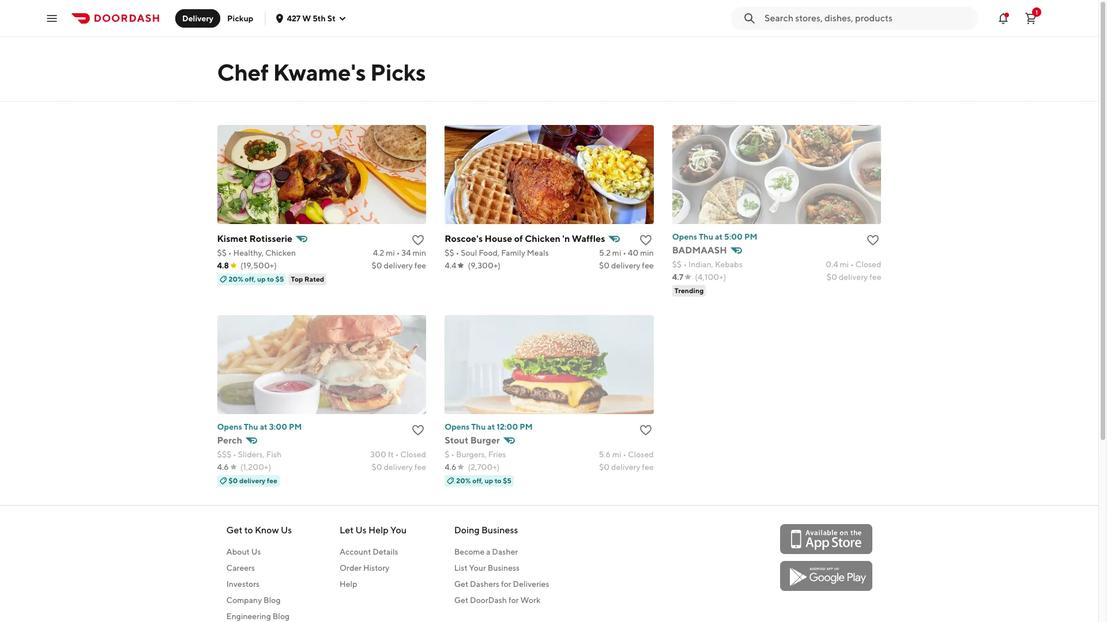 Task type: describe. For each thing, give the bounding box(es) containing it.
fee for (19,500+)
[[414, 261, 426, 270]]

opens thu at 12:00 pm
[[445, 423, 533, 432]]

0 horizontal spatial up
[[257, 275, 266, 284]]

company
[[226, 596, 262, 606]]

2 horizontal spatial to
[[495, 477, 502, 486]]

account
[[340, 548, 371, 557]]

burgers,
[[456, 450, 487, 460]]

(2,700+)
[[468, 463, 500, 472]]

(4,100+)
[[695, 273, 726, 282]]

mi for 4.2
[[386, 249, 395, 258]]

a
[[486, 548, 491, 557]]

sliders,
[[238, 450, 265, 460]]

mi for 5.6
[[612, 450, 621, 460]]

badmaash
[[672, 245, 727, 256]]

$0 for (4,100+)
[[827, 273, 837, 282]]

Store search: begin typing to search for stores available on DoorDash text field
[[765, 12, 971, 25]]

history
[[363, 564, 390, 573]]

fee down (1,200+)
[[267, 477, 277, 486]]

5.2 mi • 40 min
[[599, 249, 654, 258]]

about us
[[226, 548, 261, 557]]

about
[[226, 548, 250, 557]]

fee for (9,300+)
[[642, 261, 654, 270]]

$$ for kismet
[[217, 249, 227, 258]]

us for about us
[[251, 548, 261, 557]]

• right the 0.4
[[851, 260, 854, 269]]

pm for stout burger
[[520, 423, 533, 432]]

min for kismet rotisserie
[[413, 249, 426, 258]]

us for let us help you
[[356, 525, 367, 536]]

• right $$$
[[233, 450, 236, 460]]

list your business
[[454, 564, 520, 573]]

1
[[1036, 8, 1038, 15]]

know
[[255, 525, 279, 536]]

$0 for (9,300+)
[[599, 261, 610, 270]]

1 vertical spatial business
[[488, 564, 520, 573]]

kismet
[[217, 234, 247, 245]]

0.4
[[826, 260, 838, 269]]

stout burger
[[445, 435, 500, 446]]

thu for perch
[[244, 423, 258, 432]]

pickup
[[227, 14, 253, 23]]

$$ for roscoe's
[[445, 249, 454, 258]]

perch
[[217, 435, 242, 446]]

5.6 mi • closed
[[599, 450, 654, 460]]

kebabs
[[715, 260, 743, 269]]

kwame's
[[273, 59, 366, 86]]

opens for stout burger
[[445, 423, 470, 432]]

0 vertical spatial business
[[482, 525, 518, 536]]

pickup button
[[220, 9, 260, 27]]

doordash
[[470, 596, 507, 606]]

get for get to know us
[[226, 525, 243, 536]]

delivery
[[182, 14, 213, 23]]

soul
[[461, 249, 477, 258]]

doing
[[454, 525, 480, 536]]

mi for 5.2
[[612, 249, 621, 258]]

2 items, open order cart image
[[1024, 11, 1038, 25]]

pm for badmaash
[[744, 232, 758, 242]]

mi for 0.4
[[840, 260, 849, 269]]

(9,300+)
[[468, 261, 501, 270]]

list
[[454, 564, 468, 573]]

order history link
[[340, 563, 407, 574]]

deliveries
[[513, 580, 549, 589]]

12:00
[[497, 423, 518, 432]]

$0 down $$$
[[229, 477, 238, 486]]

delivery for (19,500+)
[[384, 261, 413, 270]]

1 horizontal spatial us
[[281, 525, 292, 536]]

list your business link
[[454, 563, 549, 574]]

3:00
[[269, 423, 287, 432]]

for for doordash
[[509, 596, 519, 606]]

get doordash for work
[[454, 596, 541, 606]]

300 ft • closed
[[370, 450, 426, 460]]

$0 delivery fee for (19,500+)
[[372, 261, 426, 270]]

trending
[[675, 287, 704, 295]]

fee for (4,100+)
[[870, 273, 882, 282]]

picks
[[370, 59, 426, 86]]

for for dashers
[[501, 580, 511, 589]]

0 horizontal spatial to
[[244, 525, 253, 536]]

427 w 5th st
[[287, 14, 336, 23]]

4.2 mi • 34 min
[[373, 249, 426, 258]]

4.6 for stout burger
[[445, 463, 456, 472]]

company blog
[[226, 596, 281, 606]]

delivery for (4,100+)
[[839, 273, 868, 282]]

300
[[370, 450, 386, 460]]

get dashers for deliveries
[[454, 580, 549, 589]]

engineering
[[226, 612, 271, 622]]

chef kwame's picks
[[217, 59, 426, 86]]

dashers
[[470, 580, 500, 589]]

get dashers for deliveries link
[[454, 579, 549, 591]]

stout
[[445, 435, 469, 446]]

st
[[327, 14, 336, 23]]

w
[[302, 14, 311, 23]]

4.8
[[217, 261, 229, 270]]

chicken for healthy,
[[265, 249, 296, 258]]

get for get dashers for deliveries
[[454, 580, 468, 589]]

4.4
[[445, 261, 456, 270]]

min for roscoe's house of chicken 'n waffles
[[640, 249, 654, 258]]

become
[[454, 548, 485, 557]]

roscoe's
[[445, 234, 483, 245]]

delivery down (1,200+)
[[239, 477, 265, 486]]

5:00
[[724, 232, 743, 242]]

427
[[287, 14, 301, 23]]

0 vertical spatial help
[[368, 525, 389, 536]]

0 vertical spatial to
[[267, 275, 274, 284]]

(1,200+)
[[240, 463, 271, 472]]

• right ft
[[395, 450, 399, 460]]

waffles
[[572, 234, 605, 245]]

house
[[485, 234, 512, 245]]

kismet rotisserie
[[217, 234, 293, 245]]

account details link
[[340, 547, 407, 558]]

blog for company blog
[[264, 596, 281, 606]]

1 vertical spatial 20%
[[456, 477, 471, 486]]

1 vertical spatial $5
[[503, 477, 512, 486]]

thu for badmaash
[[699, 232, 713, 242]]

$0 for (1,200+)
[[372, 463, 382, 472]]

become a dasher
[[454, 548, 518, 557]]

pm for perch
[[289, 423, 302, 432]]

at for stout burger
[[487, 423, 495, 432]]

blog for engineering blog
[[273, 612, 290, 622]]



Task type: locate. For each thing, give the bounding box(es) containing it.
$
[[445, 450, 450, 460]]

blog inside engineering blog link
[[273, 612, 290, 622]]

click to add this store to your saved list image up 300 ft • closed
[[411, 424, 425, 438]]

0.4 mi • closed
[[826, 260, 882, 269]]

0 vertical spatial blog
[[264, 596, 281, 606]]

1 horizontal spatial 20% off, up to $5
[[456, 477, 512, 486]]

$0 for (2,700+)
[[599, 463, 610, 472]]

off, down the (19,500+)
[[245, 275, 256, 284]]

$0 for (19,500+)
[[372, 261, 382, 270]]

us right know
[[281, 525, 292, 536]]

$$$
[[217, 450, 231, 460]]

click to add this store to your saved list image for perch
[[411, 424, 425, 438]]

fee down 0.4 mi • closed
[[870, 273, 882, 282]]

1 horizontal spatial pm
[[520, 423, 533, 432]]

click to add this store to your saved list image up 0.4 mi • closed
[[867, 234, 880, 247]]

0 vertical spatial get
[[226, 525, 243, 536]]

$$ • soul food, family meals
[[445, 249, 549, 258]]

$$ up 4.4
[[445, 249, 454, 258]]

$0 delivery fee down 300 ft • closed
[[372, 463, 426, 472]]

20%
[[229, 275, 243, 284], [456, 477, 471, 486]]

4.2
[[373, 249, 384, 258]]

engineering blog
[[226, 612, 290, 622]]

fee down 5.6 mi • closed
[[642, 463, 654, 472]]

fee down '5.2 mi • 40 min'
[[642, 261, 654, 270]]

chicken for of
[[525, 234, 561, 245]]

$0 delivery fee for (4,100+)
[[827, 273, 882, 282]]

$0 delivery fee down '5.2 mi • 40 min'
[[599, 261, 654, 270]]

'n
[[562, 234, 570, 245]]

2 horizontal spatial opens
[[672, 232, 697, 242]]

help down order
[[340, 580, 357, 589]]

$0 down the 0.4
[[827, 273, 837, 282]]

1 vertical spatial to
[[495, 477, 502, 486]]

0 vertical spatial 20%
[[229, 275, 243, 284]]

thu up the stout burger
[[471, 423, 486, 432]]

for up "get doordash for work" "link"
[[501, 580, 511, 589]]

opens up 'badmaash'
[[672, 232, 697, 242]]

delivery down 300 ft • closed
[[384, 463, 413, 472]]

1 vertical spatial get
[[454, 580, 468, 589]]

closed right ft
[[400, 450, 426, 460]]

2 vertical spatial to
[[244, 525, 253, 536]]

pm
[[744, 232, 758, 242], [289, 423, 302, 432], [520, 423, 533, 432]]

to down the (19,500+)
[[267, 275, 274, 284]]

2 vertical spatial get
[[454, 596, 468, 606]]

0 horizontal spatial 20%
[[229, 275, 243, 284]]

• right '5.6'
[[623, 450, 626, 460]]

account details
[[340, 548, 398, 557]]

up down (2,700+) in the left of the page
[[485, 477, 493, 486]]

1 vertical spatial blog
[[273, 612, 290, 622]]

help link
[[340, 579, 407, 591]]

delivery for (9,300+)
[[611, 261, 640, 270]]

0 horizontal spatial closed
[[400, 450, 426, 460]]

1 horizontal spatial closed
[[628, 450, 654, 460]]

$5 left top
[[275, 275, 284, 284]]

mi right '5.6'
[[612, 450, 621, 460]]

company blog link
[[226, 595, 292, 607]]

delivery down 5.6 mi • closed
[[611, 463, 640, 472]]

• right $
[[451, 450, 455, 460]]

closed right the 0.4
[[856, 260, 882, 269]]

at for badmaash
[[715, 232, 723, 242]]

• down kismet
[[228, 249, 232, 258]]

opens thu at 5:00 pm
[[672, 232, 758, 242]]

0 horizontal spatial thu
[[244, 423, 258, 432]]

1 horizontal spatial opens
[[445, 423, 470, 432]]

$0 delivery fee
[[372, 261, 426, 270], [599, 261, 654, 270], [827, 273, 882, 282], [372, 463, 426, 472], [599, 463, 654, 472], [229, 477, 277, 486]]

get
[[226, 525, 243, 536], [454, 580, 468, 589], [454, 596, 468, 606]]

your
[[469, 564, 486, 573]]

pm right the '5:00'
[[744, 232, 758, 242]]

burger
[[470, 435, 500, 446]]

dasher
[[492, 548, 518, 557]]

click to add this store to your saved list image for badmaash
[[867, 234, 880, 247]]

doing business
[[454, 525, 518, 536]]

0 horizontal spatial chicken
[[265, 249, 296, 258]]

get inside "link"
[[454, 596, 468, 606]]

delivery down '5.2 mi • 40 min'
[[611, 261, 640, 270]]

0 horizontal spatial pm
[[289, 423, 302, 432]]

1 vertical spatial 20% off, up to $5
[[456, 477, 512, 486]]

$$ up the '4.8'
[[217, 249, 227, 258]]

2 4.6 from the left
[[445, 463, 456, 472]]

$0 down 5.2
[[599, 261, 610, 270]]

$$ • indian, kebabs
[[672, 260, 743, 269]]

fee for (2,700+)
[[642, 463, 654, 472]]

0 horizontal spatial $5
[[275, 275, 284, 284]]

chicken down rotisserie
[[265, 249, 296, 258]]

help left you
[[368, 525, 389, 536]]

$0 down 4.2
[[372, 261, 382, 270]]

0 vertical spatial $5
[[275, 275, 284, 284]]

$$ up 4.7
[[672, 260, 682, 269]]

at left 3:00 on the bottom
[[260, 423, 267, 432]]

$0
[[372, 261, 382, 270], [599, 261, 610, 270], [827, 273, 837, 282], [372, 463, 382, 472], [599, 463, 610, 472], [229, 477, 238, 486]]

0 horizontal spatial 20% off, up to $5
[[229, 275, 284, 284]]

$0 delivery fee for (1,200+)
[[372, 463, 426, 472]]

2 min from the left
[[640, 249, 654, 258]]

1 horizontal spatial off,
[[472, 477, 483, 486]]

food,
[[479, 249, 500, 258]]

delivery button
[[175, 9, 220, 27]]

1 vertical spatial up
[[485, 477, 493, 486]]

thu
[[699, 232, 713, 242], [244, 423, 258, 432], [471, 423, 486, 432]]

business
[[482, 525, 518, 536], [488, 564, 520, 573]]

about us link
[[226, 547, 292, 558]]

20% off, up to $5 down the (19,500+)
[[229, 275, 284, 284]]

0 vertical spatial off,
[[245, 275, 256, 284]]

0 vertical spatial chicken
[[525, 234, 561, 245]]

$5 down fries in the left bottom of the page
[[503, 477, 512, 486]]

click to add this store to your saved list image up 4.2 mi • 34 min
[[411, 234, 425, 247]]

20% down (2,700+) in the left of the page
[[456, 477, 471, 486]]

1 horizontal spatial up
[[485, 477, 493, 486]]

closed right '5.6'
[[628, 450, 654, 460]]

4.6 for perch
[[217, 463, 229, 472]]

4.6 down $
[[445, 463, 456, 472]]

1 horizontal spatial at
[[487, 423, 495, 432]]

$$$ • sliders, fish
[[217, 450, 282, 460]]

closed
[[856, 260, 882, 269], [400, 450, 426, 460], [628, 450, 654, 460]]

mi right 5.2
[[612, 249, 621, 258]]

• left soul
[[456, 249, 459, 258]]

closed for badmaash
[[856, 260, 882, 269]]

delivery down 0.4 mi • closed
[[839, 273, 868, 282]]

40
[[628, 249, 639, 258]]

details
[[373, 548, 398, 557]]

1 vertical spatial help
[[340, 580, 357, 589]]

top
[[291, 275, 303, 284]]

click to add this store to your saved list image for kismet rotisserie
[[411, 234, 425, 247]]

up down the (19,500+)
[[257, 275, 266, 284]]

blog down 'investors' link
[[264, 596, 281, 606]]

1 horizontal spatial click to add this store to your saved list image
[[867, 234, 880, 247]]

5th
[[313, 14, 326, 23]]

click to add this store to your saved list image up '5.2 mi • 40 min'
[[639, 234, 653, 247]]

0 vertical spatial for
[[501, 580, 511, 589]]

1 vertical spatial click to add this store to your saved list image
[[411, 424, 425, 438]]

• left 40
[[623, 249, 626, 258]]

business up become a dasher link
[[482, 525, 518, 536]]

20% off, up to $5
[[229, 275, 284, 284], [456, 477, 512, 486]]

to down (2,700+) in the left of the page
[[495, 477, 502, 486]]

pm right 12:00
[[520, 423, 533, 432]]

get to know us
[[226, 525, 292, 536]]

off, down (2,700+) in the left of the page
[[472, 477, 483, 486]]

$0 delivery fee down 4.2 mi • 34 min
[[372, 261, 426, 270]]

at for perch
[[260, 423, 267, 432]]

1 horizontal spatial to
[[267, 275, 274, 284]]

1 button
[[1020, 7, 1043, 30]]

0 horizontal spatial off,
[[245, 275, 256, 284]]

$0 delivery fee down 0.4 mi • closed
[[827, 273, 882, 282]]

1 horizontal spatial thu
[[471, 423, 486, 432]]

2 horizontal spatial pm
[[744, 232, 758, 242]]

20% off, up to $5 down (2,700+) in the left of the page
[[456, 477, 512, 486]]

at up burger in the left bottom of the page
[[487, 423, 495, 432]]

investors link
[[226, 579, 292, 591]]

blog inside company blog link
[[264, 596, 281, 606]]

pm right 3:00 on the bottom
[[289, 423, 302, 432]]

0 horizontal spatial min
[[413, 249, 426, 258]]

at left the '5:00'
[[715, 232, 723, 242]]

chef
[[217, 59, 269, 86]]

mi right 4.2
[[386, 249, 395, 258]]

$$ • healthy, chicken
[[217, 249, 296, 258]]

4.6
[[217, 463, 229, 472], [445, 463, 456, 472]]

$0 down '5.6'
[[599, 463, 610, 472]]

thu left 3:00 on the bottom
[[244, 423, 258, 432]]

fee down 4.2 mi • 34 min
[[414, 261, 426, 270]]

indian,
[[688, 260, 713, 269]]

1 horizontal spatial chicken
[[525, 234, 561, 245]]

$0 delivery fee down 5.6 mi • closed
[[599, 463, 654, 472]]

fee
[[414, 261, 426, 270], [642, 261, 654, 270], [870, 273, 882, 282], [414, 463, 426, 472], [642, 463, 654, 472], [267, 477, 277, 486]]

click to add this store to your saved list image
[[411, 234, 425, 247], [639, 234, 653, 247], [639, 424, 653, 438]]

blog down company blog link
[[273, 612, 290, 622]]

get doordash for work link
[[454, 595, 549, 607]]

(19,500+)
[[241, 261, 277, 270]]

0 horizontal spatial $$
[[217, 249, 227, 258]]

click to add this store to your saved list image for roscoe's house of chicken 'n waffles
[[639, 234, 653, 247]]

rotisserie
[[249, 234, 293, 245]]

get down list
[[454, 580, 468, 589]]

order history
[[340, 564, 390, 573]]

for inside "link"
[[509, 596, 519, 606]]

us up careers link
[[251, 548, 261, 557]]

2 horizontal spatial closed
[[856, 260, 882, 269]]

opens
[[672, 232, 697, 242], [217, 423, 242, 432], [445, 423, 470, 432]]

opens for badmaash
[[672, 232, 697, 242]]

min
[[413, 249, 426, 258], [640, 249, 654, 258]]

delivery for (2,700+)
[[611, 463, 640, 472]]

0 vertical spatial up
[[257, 275, 266, 284]]

to left know
[[244, 525, 253, 536]]

1 min from the left
[[413, 249, 426, 258]]

click to add this store to your saved list image
[[867, 234, 880, 247], [411, 424, 425, 438]]

chicken
[[525, 234, 561, 245], [265, 249, 296, 258]]

healthy,
[[233, 249, 264, 258]]

open menu image
[[45, 11, 59, 25]]

1 horizontal spatial $$
[[445, 249, 454, 258]]

• left the 34
[[396, 249, 400, 258]]

2 horizontal spatial thu
[[699, 232, 713, 242]]

fee down 300 ft • closed
[[414, 463, 426, 472]]

0 horizontal spatial help
[[340, 580, 357, 589]]

1 horizontal spatial $5
[[503, 477, 512, 486]]

1 4.6 from the left
[[217, 463, 229, 472]]

4.7
[[672, 273, 684, 282]]

careers
[[226, 564, 255, 573]]

ft
[[388, 450, 394, 460]]

opens for perch
[[217, 423, 242, 432]]

$0 delivery fee for (9,300+)
[[599, 261, 654, 270]]

1 vertical spatial for
[[509, 596, 519, 606]]

for left work
[[509, 596, 519, 606]]

2 horizontal spatial at
[[715, 232, 723, 242]]

help inside 'link'
[[340, 580, 357, 589]]

0 vertical spatial 20% off, up to $5
[[229, 275, 284, 284]]

$0 down 300
[[372, 463, 382, 472]]

you
[[390, 525, 407, 536]]

0 horizontal spatial opens
[[217, 423, 242, 432]]

closed for stout burger
[[628, 450, 654, 460]]

mi right the 0.4
[[840, 260, 849, 269]]

0 horizontal spatial 4.6
[[217, 463, 229, 472]]

mi
[[386, 249, 395, 258], [612, 249, 621, 258], [840, 260, 849, 269], [612, 450, 621, 460]]

0 horizontal spatial us
[[251, 548, 261, 557]]

chicken up meals
[[525, 234, 561, 245]]

$0 delivery fee down (1,200+)
[[229, 477, 277, 486]]

work
[[520, 596, 541, 606]]

click to add this store to your saved list image up 5.6 mi • closed
[[639, 424, 653, 438]]

2 horizontal spatial us
[[356, 525, 367, 536]]

0 horizontal spatial at
[[260, 423, 267, 432]]

get left doordash
[[454, 596, 468, 606]]

for
[[501, 580, 511, 589], [509, 596, 519, 606]]

thu for stout burger
[[471, 423, 486, 432]]

let us help you
[[340, 525, 407, 536]]

1 horizontal spatial min
[[640, 249, 654, 258]]

1 vertical spatial off,
[[472, 477, 483, 486]]

$5
[[275, 275, 284, 284], [503, 477, 512, 486]]

0 vertical spatial click to add this store to your saved list image
[[867, 234, 880, 247]]

notification bell image
[[997, 11, 1010, 25]]

opens up stout
[[445, 423, 470, 432]]

5.2
[[599, 249, 611, 258]]

20% down the '4.8'
[[229, 275, 243, 284]]

1 horizontal spatial help
[[368, 525, 389, 536]]

delivery down 4.2 mi • 34 min
[[384, 261, 413, 270]]

at
[[715, 232, 723, 242], [260, 423, 267, 432], [487, 423, 495, 432]]

of
[[514, 234, 523, 245]]

1 horizontal spatial 20%
[[456, 477, 471, 486]]

1 horizontal spatial 4.6
[[445, 463, 456, 472]]

min right the 34
[[413, 249, 426, 258]]

thu up 'badmaash'
[[699, 232, 713, 242]]

fee for (1,200+)
[[414, 463, 426, 472]]

$0 delivery fee for (2,700+)
[[599, 463, 654, 472]]

family
[[501, 249, 525, 258]]

1 vertical spatial chicken
[[265, 249, 296, 258]]

become a dasher link
[[454, 547, 549, 558]]

2 horizontal spatial $$
[[672, 260, 682, 269]]

us right let
[[356, 525, 367, 536]]

opens up perch
[[217, 423, 242, 432]]

delivery for (1,200+)
[[384, 463, 413, 472]]

min right 40
[[640, 249, 654, 258]]

order
[[340, 564, 362, 573]]

get up about
[[226, 525, 243, 536]]

get for get doordash for work
[[454, 596, 468, 606]]

427 w 5th st button
[[275, 14, 347, 23]]

0 horizontal spatial click to add this store to your saved list image
[[411, 424, 425, 438]]

investors
[[226, 580, 260, 589]]

4.6 down $$$
[[217, 463, 229, 472]]

let
[[340, 525, 354, 536]]

help
[[368, 525, 389, 536], [340, 580, 357, 589]]

34
[[401, 249, 411, 258]]

5.6
[[599, 450, 611, 460]]

engineering blog link
[[226, 611, 292, 623]]

• up 4.7
[[683, 260, 687, 269]]

business down dasher
[[488, 564, 520, 573]]

closed for perch
[[400, 450, 426, 460]]

top rated
[[291, 275, 324, 284]]



Task type: vqa. For each thing, say whether or not it's contained in the screenshot.
$0 delivery fee associated with (1,200+)
yes



